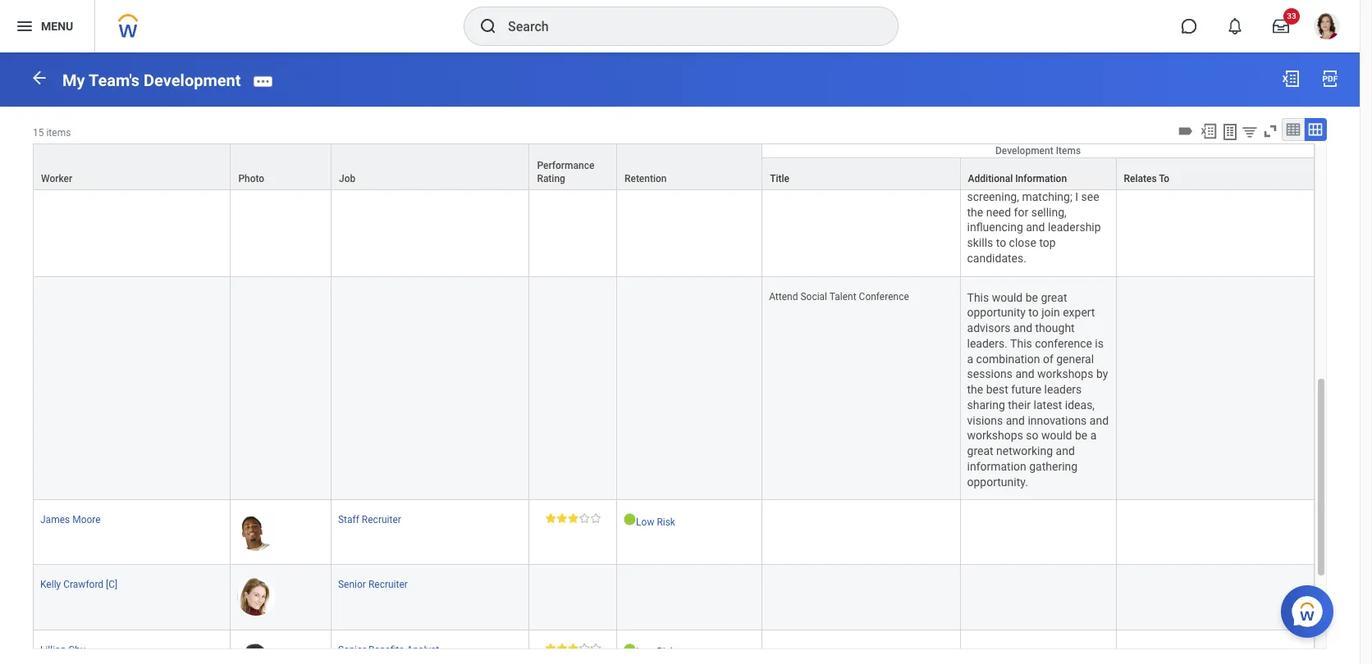 Task type: describe. For each thing, give the bounding box(es) containing it.
photo column header
[[231, 143, 332, 191]]

director, recruiting services link
[[338, 141, 460, 156]]

see
[[1081, 190, 1100, 203]]

general
[[1056, 353, 1094, 366]]

notifications large image
[[1227, 18, 1243, 34]]

meets expectations - performance in line with a solid team contributor. image for senior benefits analyst
[[545, 644, 601, 654]]

row containing lillian chu
[[33, 631, 1315, 665]]

low risk for staff recruiter
[[636, 517, 675, 529]]

with technology able to perform many recruiting activities for searching, screening, matching; i see the need for selling, influencing and leadership skills to close top candidates. row
[[33, 130, 1315, 277]]

low risk link for senior benefits analyst
[[636, 644, 675, 659]]

moore
[[72, 515, 101, 526]]

0 vertical spatial to
[[1077, 144, 1087, 157]]

lillian chu link
[[40, 641, 86, 656]]

kelly
[[40, 580, 61, 591]]

export to worksheets image
[[1220, 122, 1240, 142]]

join
[[1042, 306, 1060, 320]]

jacqueline desjardins
[[40, 144, 136, 156]]

attend marketing seminar on selling and influencing
[[769, 144, 948, 169]]

additional
[[968, 173, 1013, 184]]

title button
[[763, 158, 960, 189]]

services
[[423, 144, 460, 156]]

15
[[33, 127, 44, 138]]

1 vertical spatial a
[[1091, 430, 1097, 443]]

export to excel image
[[1281, 69, 1301, 89]]

my team's development link
[[62, 70, 241, 90]]

1 vertical spatial to
[[996, 236, 1006, 250]]

leaders.
[[967, 337, 1008, 350]]

low risk for senior benefits analyst
[[636, 647, 675, 659]]

row containing development items
[[33, 143, 1315, 191]]

relates to
[[1124, 173, 1170, 184]]

skills
[[967, 236, 993, 250]]

technology
[[993, 144, 1049, 157]]

on
[[885, 144, 896, 156]]

[c]
[[106, 580, 118, 591]]

chu
[[68, 645, 86, 656]]

this worker has low retention risk. image for senior benefits analyst
[[624, 644, 636, 656]]

close
[[1009, 236, 1037, 250]]

gathering
[[1029, 460, 1078, 473]]

Search Workday  search field
[[508, 8, 864, 44]]

1 horizontal spatial great
[[1041, 291, 1067, 304]]

attend social talent conference
[[769, 291, 909, 303]]

staff
[[338, 515, 359, 526]]

development inside popup button
[[996, 145, 1054, 157]]

latest
[[1034, 399, 1062, 412]]

jacqueline
[[40, 144, 88, 156]]

james moore link
[[40, 512, 101, 526]]

photo button
[[231, 144, 331, 189]]

conference
[[1035, 337, 1092, 350]]

staff recruiter link
[[338, 512, 401, 526]]

retention
[[625, 173, 667, 184]]

influencing inside with technology able to perform many recruiting activities for searching, screening, matching; i see the need for selling, influencing and leadership skills to close top candidates.
[[967, 221, 1023, 234]]

performance
[[537, 160, 595, 171]]

leaders
[[1044, 383, 1082, 396]]

inbox large image
[[1273, 18, 1289, 34]]

job button
[[332, 144, 529, 189]]

items
[[1056, 145, 1081, 157]]

worker button
[[34, 144, 230, 189]]

best
[[986, 383, 1008, 396]]

lillian
[[40, 645, 66, 656]]

ideas,
[[1065, 399, 1095, 412]]

this would be great opportunity to join expert advisors and thought leaders. this conference is a combination of general sessions and workshops by the best future leaders sharing their latest ideas, visions and innovations and workshops so would be a great networking and information gathering opportunity.
[[967, 291, 1112, 489]]

view printable version (pdf) image
[[1321, 69, 1340, 89]]

1 vertical spatial be
[[1075, 430, 1088, 443]]

low risk link for staff recruiter
[[636, 514, 675, 529]]

to
[[1159, 173, 1170, 184]]

recruiting
[[376, 144, 421, 156]]

title
[[770, 173, 790, 184]]

my
[[62, 70, 85, 90]]

expand table image
[[1307, 121, 1324, 138]]

development items button
[[763, 144, 1314, 157]]

relates
[[1124, 173, 1157, 184]]

justify image
[[15, 16, 34, 36]]

opportunity.
[[967, 476, 1028, 489]]

information
[[967, 460, 1027, 473]]

senior recruiter link
[[338, 577, 408, 591]]

menu
[[41, 19, 73, 33]]

leadership
[[1048, 221, 1101, 234]]

table image
[[1285, 121, 1302, 138]]

desjardins
[[90, 144, 136, 156]]

james moore
[[40, 515, 101, 526]]

future
[[1011, 383, 1042, 396]]

i
[[1075, 190, 1079, 203]]

combination
[[976, 353, 1040, 366]]

risk for staff recruiter
[[657, 517, 675, 529]]

senior for senior benefits analyst
[[338, 645, 366, 656]]

attend for this
[[769, 291, 798, 303]]

screening,
[[967, 190, 1019, 203]]

perform
[[967, 160, 1008, 173]]

row containing james moore
[[33, 501, 1315, 566]]

top
[[1039, 236, 1056, 250]]

thought
[[1035, 322, 1075, 335]]

this worker has low retention risk. image for staff recruiter
[[624, 514, 636, 526]]

marketing
[[801, 144, 845, 156]]

seminar
[[847, 144, 882, 156]]

retention button
[[617, 144, 762, 189]]

low for staff recruiter
[[636, 517, 654, 529]]

senior benefits analyst link
[[338, 641, 439, 656]]

performance rating button
[[530, 144, 616, 189]]

senior recruiter
[[338, 580, 408, 591]]

export to excel image
[[1200, 122, 1218, 140]]

lillian chu
[[40, 645, 86, 656]]

employee's photo (james moore) image
[[238, 514, 275, 552]]

sessions
[[967, 368, 1013, 381]]

and down ideas,
[[1090, 414, 1109, 427]]

many
[[1011, 160, 1039, 173]]



Task type: locate. For each thing, give the bounding box(es) containing it.
this would be great opportunity to join expert advisors and thought leaders. this conference is a combination of general sessions and workshops by the best future leaders sharing their latest ideas, visions and innovations and workshops so would be a great networking and information gathering opportunity. row
[[33, 277, 1315, 501]]

2 attend from the top
[[769, 291, 798, 303]]

1 attend from the top
[[769, 144, 798, 156]]

need
[[986, 206, 1011, 219]]

to left join
[[1029, 306, 1039, 320]]

to up candidates.
[[996, 236, 1006, 250]]

0 horizontal spatial influencing
[[769, 157, 817, 169]]

attend left social
[[769, 291, 798, 303]]

and down their
[[1006, 414, 1025, 427]]

0 horizontal spatial workshops
[[967, 430, 1023, 443]]

1 vertical spatial low risk
[[636, 647, 675, 659]]

my team's development
[[62, 70, 241, 90]]

selling
[[898, 144, 927, 156]]

would
[[992, 291, 1023, 304], [1041, 430, 1072, 443]]

is
[[1095, 337, 1104, 350]]

1 vertical spatial meets expectations - performance in line with a solid team contributor. image
[[545, 644, 601, 654]]

conference
[[859, 291, 909, 303]]

the inside with technology able to perform many recruiting activities for searching, screening, matching; i see the need for selling, influencing and leadership skills to close top candidates.
[[967, 206, 983, 219]]

2 meets expectations - performance in line with a solid team contributor. image from the top
[[545, 644, 601, 654]]

so
[[1026, 430, 1039, 443]]

0 vertical spatial this
[[967, 291, 989, 304]]

risk for senior benefits analyst
[[657, 647, 675, 659]]

this up opportunity
[[967, 291, 989, 304]]

kelly crawford [c] link
[[40, 577, 118, 591]]

and up top
[[1026, 221, 1045, 234]]

15 items
[[33, 127, 71, 138]]

be
[[1026, 291, 1038, 304], [1075, 430, 1088, 443]]

attend for with
[[769, 144, 798, 156]]

with technology able to perform many recruiting activities for searching, screening, matching; i see the need for selling, influencing and leadership skills to close top candidates.
[[967, 144, 1104, 265]]

1 this worker has low retention risk. element from the top
[[624, 514, 755, 530]]

0 horizontal spatial this
[[967, 291, 989, 304]]

innovations
[[1028, 414, 1087, 427]]

development right team's
[[144, 70, 241, 90]]

sharing
[[967, 399, 1005, 412]]

0 vertical spatial low
[[636, 517, 654, 529]]

a down ideas,
[[1091, 430, 1097, 443]]

0 vertical spatial low risk link
[[636, 514, 675, 529]]

director, recruiting services
[[338, 144, 460, 156]]

social
[[801, 291, 827, 303]]

senior for senior recruiter
[[338, 580, 366, 591]]

advisors
[[967, 322, 1011, 335]]

1 the from the top
[[967, 206, 983, 219]]

a down the 'leaders.'
[[967, 353, 974, 366]]

great up join
[[1041, 291, 1067, 304]]

opportunity
[[967, 306, 1026, 320]]

2 low risk from the top
[[636, 647, 675, 659]]

0 horizontal spatial to
[[996, 236, 1006, 250]]

development up many
[[996, 145, 1054, 157]]

would down innovations
[[1041, 430, 1072, 443]]

1 this worker has low retention risk. image from the top
[[624, 514, 636, 526]]

0 vertical spatial recruiter
[[362, 515, 401, 526]]

and inside attend marketing seminar on selling and influencing
[[929, 144, 946, 156]]

1 vertical spatial this worker has low retention risk. element
[[624, 644, 755, 659]]

1 vertical spatial low risk link
[[636, 644, 675, 659]]

their
[[1008, 399, 1031, 412]]

2 row from the top
[[33, 157, 1315, 190]]

previous page image
[[30, 68, 49, 88]]

0 horizontal spatial would
[[992, 291, 1023, 304]]

1 senior from the top
[[338, 580, 366, 591]]

this worker has low retention risk. element for senior benefits analyst
[[624, 644, 755, 659]]

3 row from the top
[[33, 501, 1315, 566]]

meets expectations - performance in line with a solid team contributor. image for staff recruiter
[[545, 514, 601, 524]]

benefits
[[368, 645, 404, 656]]

networking
[[996, 445, 1053, 458]]

1 meets expectations - performance in line with a solid team contributor. image from the top
[[545, 514, 601, 524]]

attend up title
[[769, 144, 798, 156]]

rating
[[537, 173, 565, 184]]

and up future
[[1016, 368, 1035, 381]]

analyst
[[407, 645, 439, 656]]

fullscreen image
[[1261, 122, 1280, 140]]

0 vertical spatial workshops
[[1037, 368, 1094, 381]]

2 this worker has low retention risk. element from the top
[[624, 644, 755, 659]]

to right able
[[1077, 144, 1087, 157]]

senior
[[338, 580, 366, 591], [338, 645, 366, 656]]

meets expectations - performance in line with a solid team contributor. image
[[545, 514, 601, 524], [545, 644, 601, 654]]

influencing inside attend marketing seminar on selling and influencing
[[769, 157, 817, 169]]

selling,
[[1031, 206, 1067, 219]]

0 vertical spatial influencing
[[769, 157, 817, 169]]

1 horizontal spatial development
[[996, 145, 1054, 157]]

1 vertical spatial senior
[[338, 645, 366, 656]]

row
[[33, 143, 1315, 191], [33, 157, 1315, 190], [33, 501, 1315, 566], [33, 566, 1315, 631], [33, 631, 1315, 665]]

this up combination at the right bottom
[[1010, 337, 1032, 350]]

for right need
[[1014, 206, 1029, 219]]

1 vertical spatial risk
[[657, 647, 675, 659]]

1 horizontal spatial influencing
[[967, 221, 1023, 234]]

1 low risk from the top
[[636, 517, 675, 529]]

senior down staff at bottom left
[[338, 580, 366, 591]]

low for senior benefits analyst
[[636, 647, 654, 659]]

and inside with technology able to perform many recruiting activities for searching, screening, matching; i see the need for selling, influencing and leadership skills to close top candidates.
[[1026, 221, 1045, 234]]

candidates.
[[967, 252, 1027, 265]]

1 horizontal spatial this
[[1010, 337, 1032, 350]]

1 horizontal spatial be
[[1075, 430, 1088, 443]]

a
[[967, 353, 974, 366], [1091, 430, 1097, 443]]

influencing down need
[[967, 221, 1023, 234]]

1 vertical spatial for
[[1014, 206, 1029, 219]]

2 low risk link from the top
[[636, 644, 675, 659]]

visions
[[967, 414, 1003, 427]]

2 low from the top
[[636, 647, 654, 659]]

1 vertical spatial recruiter
[[368, 580, 408, 591]]

team's
[[89, 70, 140, 90]]

2 risk from the top
[[657, 647, 675, 659]]

2 senior from the top
[[338, 645, 366, 656]]

1 vertical spatial this worker has low retention risk. image
[[624, 644, 636, 656]]

1 horizontal spatial workshops
[[1037, 368, 1094, 381]]

recruiter
[[362, 515, 401, 526], [368, 580, 408, 591]]

1 vertical spatial attend
[[769, 291, 798, 303]]

0 vertical spatial for
[[1016, 175, 1030, 188]]

5 row from the top
[[33, 631, 1315, 665]]

the up sharing
[[967, 383, 983, 396]]

row containing title
[[33, 157, 1315, 190]]

1 low risk link from the top
[[636, 514, 675, 529]]

employee's photo (kelly crawford [c]) image
[[238, 579, 275, 617]]

1 vertical spatial workshops
[[967, 430, 1023, 443]]

1 vertical spatial this
[[1010, 337, 1032, 350]]

would up opportunity
[[992, 291, 1023, 304]]

attend inside this would be great opportunity to join expert advisors and thought leaders. this conference is a combination of general sessions and workshops by the best future leaders sharing their latest ideas, visions and innovations and workshops so would be a great networking and information gathering opportunity. row
[[769, 291, 798, 303]]

0 vertical spatial risk
[[657, 517, 675, 529]]

0 vertical spatial this worker has low retention risk. image
[[624, 514, 636, 526]]

and
[[929, 144, 946, 156], [1026, 221, 1045, 234], [1013, 322, 1033, 335], [1016, 368, 1035, 381], [1006, 414, 1025, 427], [1090, 414, 1109, 427], [1056, 445, 1075, 458]]

0 horizontal spatial a
[[967, 353, 974, 366]]

job
[[339, 173, 356, 184]]

recruiter inside staff recruiter link
[[362, 515, 401, 526]]

and down opportunity
[[1013, 322, 1033, 335]]

1 horizontal spatial to
[[1029, 306, 1039, 320]]

33
[[1287, 11, 1297, 21]]

great up information
[[967, 445, 994, 458]]

items
[[46, 127, 71, 138]]

influencing up title
[[769, 157, 817, 169]]

senior left benefits
[[338, 645, 366, 656]]

1 vertical spatial influencing
[[967, 221, 1023, 234]]

1 horizontal spatial would
[[1041, 430, 1072, 443]]

1 row from the top
[[33, 143, 1315, 191]]

0 vertical spatial be
[[1026, 291, 1038, 304]]

row containing kelly crawford [c]
[[33, 566, 1315, 631]]

jacqueline desjardins link
[[40, 141, 136, 156]]

1 risk from the top
[[657, 517, 675, 529]]

low risk
[[636, 517, 675, 529], [636, 647, 675, 659]]

0 vertical spatial attend
[[769, 144, 798, 156]]

0 vertical spatial meets expectations - performance in line with a solid team contributor. image
[[545, 514, 601, 524]]

workshops down visions
[[967, 430, 1023, 443]]

and up 'gathering'
[[1056, 445, 1075, 458]]

1 vertical spatial development
[[996, 145, 1054, 157]]

1 vertical spatial great
[[967, 445, 994, 458]]

with
[[967, 144, 990, 157]]

2 vertical spatial to
[[1029, 306, 1039, 320]]

by
[[1096, 368, 1108, 381]]

recruiter for senior recruiter
[[368, 580, 408, 591]]

0 vertical spatial this worker has low retention risk. element
[[624, 514, 755, 530]]

1 horizontal spatial a
[[1091, 430, 1097, 443]]

0 vertical spatial senior
[[338, 580, 366, 591]]

0 vertical spatial the
[[967, 206, 983, 219]]

attend inside attend marketing seminar on selling and influencing
[[769, 144, 798, 156]]

recruiting
[[1042, 160, 1090, 173]]

select to filter grid data image
[[1241, 123, 1259, 140]]

1 vertical spatial low
[[636, 647, 654, 659]]

1 low from the top
[[636, 517, 654, 529]]

information
[[1015, 173, 1067, 184]]

my team's development main content
[[0, 53, 1360, 665]]

recruiter inside senior recruiter link
[[368, 580, 408, 591]]

activities
[[967, 175, 1013, 188]]

this worker has low retention risk. element
[[624, 514, 755, 530], [624, 644, 755, 659]]

1 vertical spatial would
[[1041, 430, 1072, 443]]

be up opportunity
[[1026, 291, 1038, 304]]

performance rating
[[537, 160, 595, 184]]

4 row from the top
[[33, 566, 1315, 631]]

and right selling
[[929, 144, 946, 156]]

the left need
[[967, 206, 983, 219]]

toolbar
[[1174, 118, 1327, 143]]

great
[[1041, 291, 1067, 304], [967, 445, 994, 458]]

search image
[[478, 16, 498, 36]]

0 horizontal spatial be
[[1026, 291, 1038, 304]]

this worker has low retention risk. image
[[624, 514, 636, 526], [624, 644, 636, 656]]

0 vertical spatial would
[[992, 291, 1023, 304]]

additional information
[[968, 173, 1067, 184]]

0 vertical spatial low risk
[[636, 517, 675, 529]]

photo
[[238, 173, 264, 184]]

james
[[40, 515, 70, 526]]

profile logan mcneil image
[[1314, 13, 1340, 43]]

the
[[967, 206, 983, 219], [967, 383, 983, 396]]

2 the from the top
[[967, 383, 983, 396]]

workshops
[[1037, 368, 1094, 381], [967, 430, 1023, 443]]

for down many
[[1016, 175, 1030, 188]]

senior benefits analyst
[[338, 645, 439, 656]]

expert
[[1063, 306, 1095, 320]]

recruiter right staff at bottom left
[[362, 515, 401, 526]]

0 horizontal spatial great
[[967, 445, 994, 458]]

tag image
[[1177, 122, 1195, 140]]

toolbar inside my team's development main content
[[1174, 118, 1327, 143]]

0 vertical spatial great
[[1041, 291, 1067, 304]]

director,
[[338, 144, 374, 156]]

0 vertical spatial a
[[967, 353, 974, 366]]

2 horizontal spatial to
[[1077, 144, 1087, 157]]

2 this worker has low retention risk. image from the top
[[624, 644, 636, 656]]

the inside the this would be great opportunity to join expert advisors and thought leaders. this conference is a combination of general sessions and workshops by the best future leaders sharing their latest ideas, visions and innovations and workshops so would be a great networking and information gathering opportunity.
[[967, 383, 983, 396]]

to inside the this would be great opportunity to join expert advisors and thought leaders. this conference is a combination of general sessions and workshops by the best future leaders sharing their latest ideas, visions and innovations and workshops so would be a great networking and information gathering opportunity.
[[1029, 306, 1039, 320]]

0 horizontal spatial development
[[144, 70, 241, 90]]

relates to button
[[1117, 158, 1314, 189]]

cell
[[530, 130, 617, 277], [617, 130, 763, 277], [33, 277, 231, 501], [231, 277, 332, 501], [332, 277, 530, 501], [530, 277, 617, 501], [617, 277, 763, 501], [1117, 277, 1315, 501], [763, 501, 961, 566], [961, 501, 1117, 566], [1117, 501, 1315, 566], [530, 566, 617, 631], [617, 566, 763, 631], [763, 566, 961, 631], [961, 566, 1117, 631], [1117, 566, 1315, 631], [763, 631, 961, 665], [961, 631, 1117, 665], [1117, 631, 1315, 665]]

0 vertical spatial development
[[144, 70, 241, 90]]

for
[[1016, 175, 1030, 188], [1014, 206, 1029, 219]]

this worker has low retention risk. element for staff recruiter
[[624, 514, 755, 530]]

low risk link
[[636, 514, 675, 529], [636, 644, 675, 659]]

menu button
[[0, 0, 95, 53]]

low
[[636, 517, 654, 529], [636, 647, 654, 659]]

additional information button
[[961, 158, 1116, 189]]

kelly crawford [c]
[[40, 580, 118, 591]]

be down innovations
[[1075, 430, 1088, 443]]

of
[[1043, 353, 1054, 366]]

33 button
[[1263, 8, 1300, 44]]

recruiter for staff recruiter
[[362, 515, 401, 526]]

recruiter up senior benefits analyst link on the bottom of the page
[[368, 580, 408, 591]]

workshops up leaders
[[1037, 368, 1094, 381]]

1 vertical spatial the
[[967, 383, 983, 396]]

employee's photo (jacqueline desjardins) image
[[238, 143, 275, 181]]

crawford
[[63, 580, 104, 591]]



Task type: vqa. For each thing, say whether or not it's contained in the screenshot.
first Low Risk link
yes



